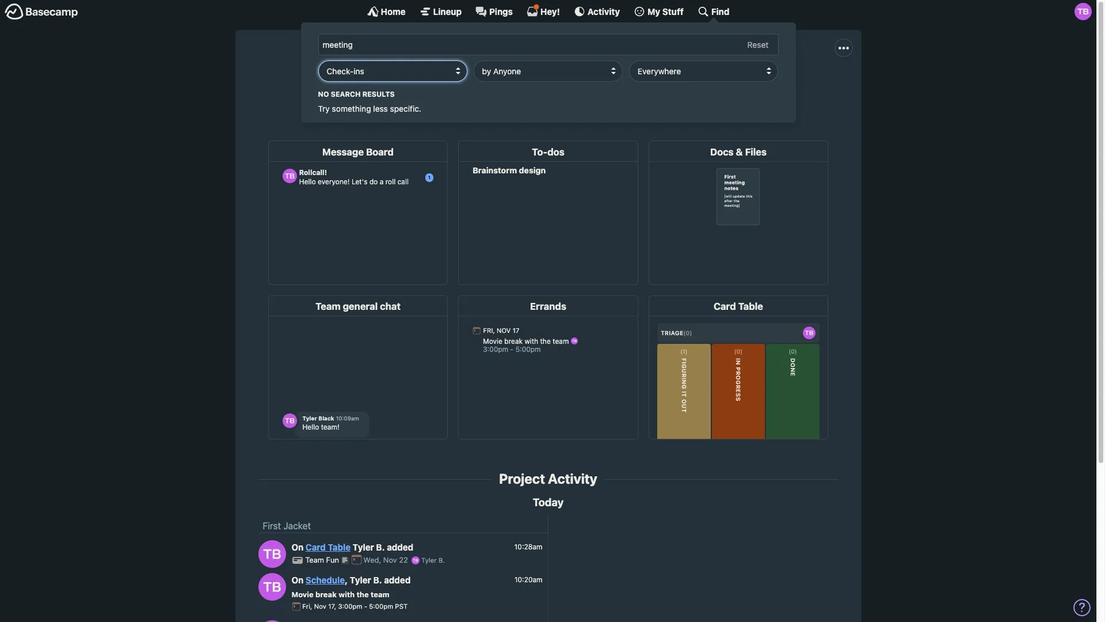 Task type: describe. For each thing, give the bounding box(es) containing it.
2 and from the left
[[645, 79, 661, 89]]

tyler black image
[[258, 573, 286, 600]]

2 colors! from the left
[[732, 79, 761, 89]]

wed,
[[364, 555, 381, 565]]

first jacket let's create the first jacket of the company! i am thinking rabits and strips and colors! a lot of colors!
[[337, 53, 761, 89]]

b. for tyler b. added
[[376, 542, 385, 553]]

first for first jacket
[[263, 521, 281, 531]]

movie
[[292, 590, 314, 599]]

my stuff
[[648, 6, 684, 16]]

try something less specific. alert
[[318, 89, 779, 115]]

first
[[404, 79, 420, 89]]

jacket for first jacket let's create the first jacket of the company! i am thinking rabits and strips and colors! a lot of colors!
[[541, 53, 599, 75]]

something
[[332, 104, 371, 113]]

home link
[[367, 6, 406, 17]]

hey! button
[[527, 4, 560, 17]]

1 horizontal spatial tyler black image
[[412, 556, 420, 564]]

fri,
[[303, 603, 312, 610]]

,
[[345, 575, 348, 585]]

1 colors! from the left
[[663, 79, 691, 89]]

0 vertical spatial nov
[[384, 555, 397, 565]]

Search for… search field
[[318, 34, 779, 55]]

search
[[331, 90, 361, 98]]

1 and from the left
[[601, 79, 617, 89]]

tyler black image inside main element
[[1075, 3, 1093, 20]]

nov inside movie break with the team fri, nov 17, 3:00pm -     5:00pm pst
[[314, 603, 327, 610]]

1 vertical spatial tyler
[[422, 557, 437, 564]]

main element
[[0, 0, 1097, 123]]

activity inside "link"
[[588, 6, 620, 16]]

project activity
[[499, 471, 598, 487]]

on for on schedule ,       tyler b. added
[[292, 575, 304, 585]]

rabits
[[575, 79, 599, 89]]

card
[[306, 542, 326, 553]]

added for tyler b. added
[[387, 542, 414, 553]]

10:20am element
[[515, 575, 543, 584]]

10:28am element
[[515, 542, 543, 551]]

strips
[[619, 79, 643, 89]]

schedule
[[306, 575, 345, 585]]

on for on card table tyler b. added
[[292, 542, 304, 553]]

my
[[648, 6, 661, 16]]

on schedule ,       tyler b. added
[[292, 575, 411, 585]]

with
[[339, 590, 355, 599]]

find
[[712, 6, 730, 16]]

1 of from the left
[[450, 79, 458, 89]]

schedule link
[[306, 575, 345, 585]]

break
[[316, 590, 337, 599]]

stuff
[[663, 6, 684, 16]]

less
[[373, 104, 388, 113]]

lot
[[702, 79, 719, 89]]

on card table tyler b. added
[[292, 542, 414, 553]]

tyler for tyler b. added
[[353, 542, 374, 553]]

b. for ,       tyler b. added
[[374, 575, 382, 585]]

am
[[525, 79, 537, 89]]

1 horizontal spatial the
[[388, 79, 401, 89]]

5:00pm
[[369, 603, 393, 610]]

pings
[[490, 6, 513, 16]]



Task type: vqa. For each thing, say whether or not it's contained in the screenshot.
Lineup link
yes



Task type: locate. For each thing, give the bounding box(es) containing it.
2 vertical spatial tyler
[[350, 575, 371, 585]]

0 vertical spatial on
[[292, 542, 304, 553]]

2 on from the top
[[292, 575, 304, 585]]

movie break with the team link
[[292, 590, 390, 599]]

jacket up card
[[284, 521, 311, 531]]

1 horizontal spatial nov
[[384, 555, 397, 565]]

activity
[[588, 6, 620, 16], [548, 471, 598, 487]]

none reset field inside main element
[[742, 38, 775, 52]]

tyler
[[353, 542, 374, 553], [422, 557, 437, 564], [350, 575, 371, 585]]

0 horizontal spatial jacket
[[284, 521, 311, 531]]

the
[[388, 79, 401, 89], [461, 79, 474, 89], [357, 590, 369, 599]]

1 vertical spatial activity
[[548, 471, 598, 487]]

1 vertical spatial first
[[263, 521, 281, 531]]

0 horizontal spatial colors!
[[663, 79, 691, 89]]

try
[[318, 104, 330, 113]]

1 vertical spatial b.
[[439, 557, 445, 564]]

0 vertical spatial activity
[[588, 6, 620, 16]]

tyler right ,
[[350, 575, 371, 585]]

10:28am
[[515, 542, 543, 551]]

jacket up thinking
[[541, 53, 599, 75]]

a
[[694, 79, 700, 89]]

company!
[[476, 79, 517, 89]]

1 on from the top
[[292, 542, 304, 553]]

first
[[498, 53, 537, 75], [263, 521, 281, 531]]

team fun
[[306, 555, 341, 565]]

of right lot
[[722, 79, 730, 89]]

17,
[[328, 603, 336, 610]]

added down 22
[[384, 575, 411, 585]]

1 vertical spatial on
[[292, 575, 304, 585]]

b. up team
[[374, 575, 382, 585]]

colors! left a
[[663, 79, 691, 89]]

1 vertical spatial added
[[384, 575, 411, 585]]

-
[[364, 603, 367, 610]]

added up 22
[[387, 542, 414, 553]]

0 vertical spatial tyler
[[353, 542, 374, 553]]

10:20am
[[515, 575, 543, 584]]

nov left 17,
[[314, 603, 327, 610]]

first jacket
[[263, 521, 311, 531]]

hey!
[[541, 6, 560, 16]]

team
[[371, 590, 390, 599]]

find button
[[698, 6, 730, 17]]

2 vertical spatial b.
[[374, 575, 382, 585]]

the up -
[[357, 590, 369, 599]]

team
[[306, 555, 324, 565]]

0 horizontal spatial nov
[[314, 603, 327, 610]]

i
[[520, 79, 522, 89]]

colors! right lot
[[732, 79, 761, 89]]

specific.
[[390, 104, 422, 113]]

activity link
[[574, 6, 620, 17]]

1 horizontal spatial first
[[498, 53, 537, 75]]

0 horizontal spatial the
[[357, 590, 369, 599]]

2 of from the left
[[722, 79, 730, 89]]

thinking
[[540, 79, 573, 89]]

0 vertical spatial added
[[387, 542, 414, 553]]

tyler b.
[[420, 557, 445, 564]]

the left company!
[[461, 79, 474, 89]]

no search results try something less specific.
[[318, 90, 422, 113]]

1 horizontal spatial colors!
[[732, 79, 761, 89]]

my stuff button
[[634, 6, 684, 17]]

tyler black image
[[1075, 3, 1093, 20], [258, 540, 286, 568], [412, 556, 420, 564]]

added
[[387, 542, 414, 553], [384, 575, 411, 585]]

table
[[328, 542, 351, 553]]

0 vertical spatial jacket
[[541, 53, 599, 75]]

tyler for ,       tyler b. added
[[350, 575, 371, 585]]

1 horizontal spatial jacket
[[541, 53, 599, 75]]

wed, nov 22
[[364, 555, 410, 565]]

jacket inside first jacket let's create the first jacket of the company! i am thinking rabits and strips and colors! a lot of colors!
[[541, 53, 599, 75]]

create
[[359, 79, 386, 89]]

tyler up wed,
[[353, 542, 374, 553]]

1 horizontal spatial and
[[645, 79, 661, 89]]

b.
[[376, 542, 385, 553], [439, 557, 445, 564], [374, 575, 382, 585]]

colors!
[[663, 79, 691, 89], [732, 79, 761, 89]]

movie break with the team fri, nov 17, 3:00pm -     5:00pm pst
[[292, 590, 408, 610]]

tyler right 22
[[422, 557, 437, 564]]

today
[[533, 496, 564, 508]]

2 horizontal spatial tyler black image
[[1075, 3, 1093, 20]]

0 vertical spatial first
[[498, 53, 537, 75]]

the left first
[[388, 79, 401, 89]]

b. right 22
[[439, 557, 445, 564]]

and left strips
[[601, 79, 617, 89]]

first inside first jacket let's create the first jacket of the company! i am thinking rabits and strips and colors! a lot of colors!
[[498, 53, 537, 75]]

let's
[[337, 79, 357, 89]]

people on this project element
[[572, 91, 605, 127]]

1 vertical spatial nov
[[314, 603, 327, 610]]

lineup
[[434, 6, 462, 16]]

and
[[601, 79, 617, 89], [645, 79, 661, 89]]

nov left 22
[[384, 555, 397, 565]]

no
[[318, 90, 329, 98]]

0 horizontal spatial of
[[450, 79, 458, 89]]

fun
[[326, 555, 339, 565]]

3:00pm
[[338, 603, 362, 610]]

pings button
[[476, 6, 513, 17]]

pst
[[395, 603, 408, 610]]

jacket for first jacket
[[284, 521, 311, 531]]

lineup link
[[420, 6, 462, 17]]

0 horizontal spatial tyler black image
[[258, 540, 286, 568]]

project
[[499, 471, 545, 487]]

0 horizontal spatial first
[[263, 521, 281, 531]]

home
[[381, 6, 406, 16]]

of right "jacket"
[[450, 79, 458, 89]]

b. up wed, nov 22
[[376, 542, 385, 553]]

results
[[363, 90, 395, 98]]

2 horizontal spatial the
[[461, 79, 474, 89]]

of
[[450, 79, 458, 89], [722, 79, 730, 89]]

1 horizontal spatial of
[[722, 79, 730, 89]]

the inside movie break with the team fri, nov 17, 3:00pm -     5:00pm pst
[[357, 590, 369, 599]]

1 vertical spatial jacket
[[284, 521, 311, 531]]

and right strips
[[645, 79, 661, 89]]

switch accounts image
[[5, 3, 78, 21]]

activity up today
[[548, 471, 598, 487]]

on left card
[[292, 542, 304, 553]]

nov
[[384, 555, 397, 565], [314, 603, 327, 610]]

added for ,       tyler b. added
[[384, 575, 411, 585]]

card table link
[[306, 542, 351, 553]]

activity left my at the top of the page
[[588, 6, 620, 16]]

None reset field
[[742, 38, 775, 52]]

22
[[399, 555, 408, 565]]

first for first jacket let's create the first jacket of the company! i am thinking rabits and strips and colors! a lot of colors!
[[498, 53, 537, 75]]

jacket
[[423, 79, 447, 89]]

0 horizontal spatial and
[[601, 79, 617, 89]]

on
[[292, 542, 304, 553], [292, 575, 304, 585]]

first jacket link
[[263, 521, 311, 531]]

0 vertical spatial b.
[[376, 542, 385, 553]]

on up movie
[[292, 575, 304, 585]]

jacket
[[541, 53, 599, 75], [284, 521, 311, 531]]



